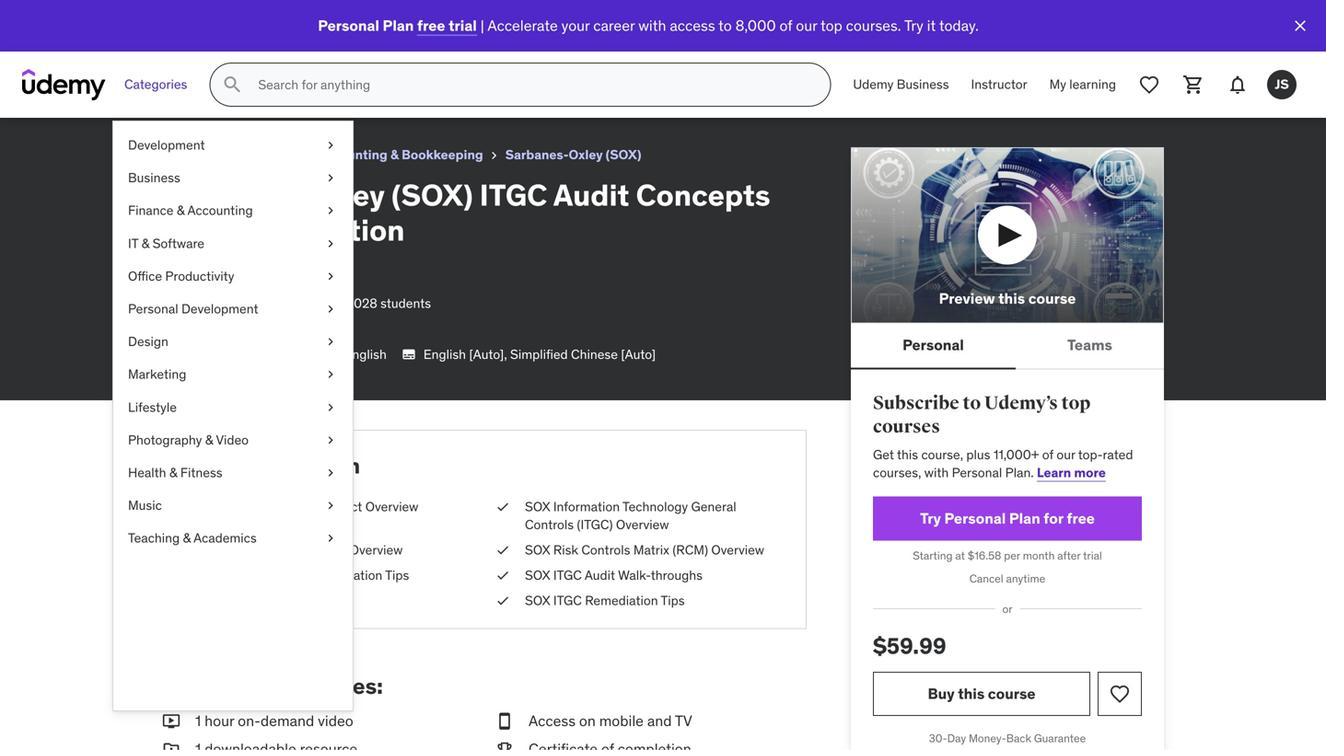 Task type: describe. For each thing, give the bounding box(es) containing it.
close image
[[1291, 17, 1310, 35]]

on-
[[238, 712, 261, 731]]

& down "submit search" icon
[[213, 146, 222, 163]]

english [auto], simplified chinese [auto]
[[424, 346, 656, 363]]

2 vertical spatial coordination
[[308, 567, 382, 584]]

and for sarbanes-oxley (sox) itgc audit concepts and coordination it compliance training
[[162, 212, 215, 249]]

overview down act
[[350, 542, 403, 559]]

audit up "submit search" icon
[[210, 8, 248, 27]]

learn
[[307, 452, 360, 480]]

this for buy
[[958, 685, 985, 704]]

it
[[927, 16, 936, 35]]

(sox) for sarbanes-oxley (sox) itgc audit concepts and coordination it compliance training
[[391, 177, 473, 213]]

lifestyle
[[128, 399, 177, 416]]

concepts for sarbanes-oxley (sox) itgc audit concepts and coordination
[[252, 8, 319, 27]]

general
[[691, 499, 736, 515]]

design link
[[113, 326, 353, 358]]

0 vertical spatial development
[[128, 137, 205, 153]]

day
[[947, 732, 966, 746]]

1 vertical spatial finance
[[128, 202, 174, 219]]

preview this course button
[[851, 147, 1164, 324]]

and for sarbanes-oxley (sox) itgc audit concepts and coordination
[[322, 8, 349, 27]]

udemy business link
[[842, 63, 960, 107]]

access
[[529, 712, 576, 731]]

teams button
[[1016, 324, 1164, 368]]

$16.58
[[968, 549, 1001, 563]]

1 vertical spatial free
[[1067, 509, 1095, 528]]

8,000
[[736, 16, 776, 35]]

audit inside sarbanes-oxley (sox) itgc audit concepts and coordination it compliance training
[[553, 177, 629, 213]]

for
[[1044, 509, 1064, 528]]

accounting & bookkeeping link
[[317, 144, 483, 167]]

small image for 1 hour on-demand video
[[162, 740, 181, 751]]

courses.
[[846, 16, 901, 35]]

& inside photography & video link
[[205, 432, 213, 448]]

this
[[162, 673, 206, 701]]

controls inside sox information technology general controls (itgc) overview
[[525, 517, 574, 533]]

photography
[[128, 432, 202, 448]]

business link
[[113, 162, 353, 195]]

(sox) for sarbanes-oxley (sox)
[[606, 146, 641, 163]]

30-day money-back guarantee
[[929, 732, 1086, 746]]

sox coso framework overview
[[215, 542, 403, 559]]

fitness
[[180, 465, 223, 481]]

learn
[[1037, 465, 1071, 481]]

js
[[1275, 76, 1289, 93]]

audit for testing
[[274, 593, 305, 609]]

itgc for sox itgc audit testing
[[243, 593, 272, 609]]

personal for personal development
[[128, 301, 178, 317]]

personal for personal plan free trial | accelerate your career with access to 8,000 of our top courses. try it today.
[[318, 16, 379, 35]]

after
[[1058, 549, 1081, 563]]

course up on-
[[211, 673, 282, 701]]

this for get
[[897, 447, 918, 463]]

instructor link
[[960, 63, 1039, 107]]

learn more
[[1037, 465, 1106, 481]]

more
[[1074, 465, 1106, 481]]

udemy's
[[984, 392, 1058, 415]]

tv
[[675, 712, 692, 731]]

walk-
[[618, 567, 651, 584]]

personal development
[[128, 301, 258, 317]]

0 horizontal spatial of
[[780, 16, 792, 35]]

0 vertical spatial (3,379
[[56, 32, 93, 49]]

sox itgc audit testing
[[215, 593, 349, 609]]

xsmall image for personal development
[[323, 300, 338, 318]]

xsmall image for health & fitness
[[323, 464, 338, 482]]

you'll
[[246, 452, 302, 480]]

learn more link
[[1037, 465, 1106, 481]]

0 vertical spatial business
[[897, 76, 949, 93]]

closed captions image
[[401, 347, 416, 362]]

(sox) for sarbanes oxley (sox) act overview
[[307, 499, 340, 515]]

oxley for sarbanes-oxley (sox)
[[569, 146, 603, 163]]

0 vertical spatial finance & accounting
[[162, 146, 295, 163]]

sox for sox itgc audit testing
[[215, 593, 240, 609]]

academics
[[194, 530, 257, 547]]

itgc for sox itgc audit walk-throughs
[[553, 567, 582, 584]]

plan.
[[1005, 465, 1034, 481]]

sox itgc remediation tips
[[525, 593, 685, 609]]

photography & video link
[[113, 424, 353, 457]]

notifications image
[[1227, 74, 1249, 96]]

2 vertical spatial and
[[647, 712, 672, 731]]

xsmall image for music
[[323, 497, 338, 515]]

itgc inside sarbanes-oxley (sox) itgc audit concepts and coordination it compliance training
[[480, 177, 547, 213]]

sarbanes oxley (sox) act overview
[[215, 499, 419, 515]]

teaching & academics
[[128, 530, 257, 547]]

my
[[1050, 76, 1066, 93]]

xsmall image inside office productivity link
[[323, 267, 338, 285]]

xsmall image for design
[[323, 333, 338, 351]]

0 vertical spatial 9,028
[[146, 32, 180, 49]]

preview
[[939, 289, 995, 308]]

tab list containing personal
[[851, 324, 1164, 370]]

xsmall image inside the marketing link
[[323, 366, 338, 384]]

0 vertical spatial (3,379 ratings)
[[56, 32, 139, 49]]

demand
[[261, 712, 314, 731]]

month
[[1023, 549, 1055, 563]]

oxley for sarbanes oxley (sox) act overview
[[272, 499, 304, 515]]

subscribe to udemy's top courses
[[873, 392, 1091, 438]]

11,000+
[[994, 447, 1039, 463]]

0 vertical spatial ratings)
[[96, 32, 139, 49]]

small image for access on mobile and tv
[[496, 740, 514, 751]]

& inside it & software link
[[141, 235, 149, 252]]

0 vertical spatial students
[[183, 32, 234, 49]]

sarbanes
[[215, 499, 269, 515]]

design
[[128, 333, 168, 350]]

framework
[[282, 542, 347, 559]]

xsmall image inside it & software link
[[323, 235, 338, 253]]

instructor
[[971, 76, 1027, 93]]

money-
[[969, 732, 1006, 746]]

or
[[1003, 602, 1013, 616]]

[auto]
[[621, 346, 656, 363]]

1 vertical spatial 9,028 students
[[343, 295, 431, 312]]

0 horizontal spatial to
[[719, 16, 732, 35]]

sarbanes- for sarbanes-oxley (sox) itgc audit concepts and coordination
[[15, 8, 87, 27]]

office productivity link
[[113, 260, 353, 293]]

guarantee
[[1034, 732, 1086, 746]]

accelerate
[[488, 16, 558, 35]]

Search for anything text field
[[255, 69, 808, 100]]

accounting & bookkeeping
[[317, 146, 483, 163]]

1 horizontal spatial tips
[[661, 593, 685, 609]]

bookkeeping
[[402, 146, 483, 163]]

sarbanes-oxley (sox)
[[505, 146, 641, 163]]

0 vertical spatial our
[[796, 16, 817, 35]]

oxley for sarbanes-oxley (sox) itgc audit concepts and coordination it compliance training
[[307, 177, 385, 213]]

1 vertical spatial controls
[[581, 542, 630, 559]]

accounting down "submit search" icon
[[224, 146, 295, 163]]

my learning
[[1050, 76, 1116, 93]]

audit for coordination
[[274, 567, 305, 584]]

office productivity
[[128, 268, 234, 284]]

coordination for sarbanes-oxley (sox) itgc audit concepts and coordination
[[352, 8, 444, 27]]

overview right (rcm)
[[711, 542, 764, 559]]

risk
[[553, 542, 578, 559]]

on
[[579, 712, 596, 731]]

marketing link
[[113, 358, 353, 391]]

it inside sarbanes-oxley (sox) itgc audit concepts and coordination it compliance training
[[162, 257, 176, 279]]

personal inside try personal plan for free link
[[945, 509, 1006, 528]]

anytime
[[1006, 572, 1046, 586]]

concepts for sarbanes-oxley (sox) itgc audit concepts and coordination it compliance training
[[636, 177, 770, 213]]

top-
[[1078, 447, 1103, 463]]

udemy
[[853, 76, 894, 93]]

courses
[[873, 416, 940, 438]]

sarbanes-oxley (sox) itgc audit concepts and coordination
[[15, 8, 444, 27]]

itgc for sox itgc remediation tips
[[553, 593, 582, 609]]

includes:
[[287, 673, 383, 701]]

audit for walk-
[[585, 567, 615, 584]]

subscribe
[[873, 392, 959, 415]]

productivity
[[165, 268, 234, 284]]

of inside get this course, plus 11,000+ of our top-rated courses, with personal plan.
[[1042, 447, 1054, 463]]

teaching & academics link
[[113, 522, 353, 555]]

hour
[[205, 712, 234, 731]]

1 horizontal spatial 9,028
[[343, 295, 377, 312]]

starting
[[913, 549, 953, 563]]

[auto], simplified
[[469, 346, 568, 363]]

small image
[[162, 712, 181, 732]]

access
[[670, 16, 715, 35]]

categories button
[[113, 63, 198, 107]]

teaching
[[128, 530, 180, 547]]



Task type: vqa. For each thing, say whether or not it's contained in the screenshot.
"TOP-"
yes



Task type: locate. For each thing, give the bounding box(es) containing it.
personal button
[[851, 324, 1016, 368]]

0 horizontal spatial (3,379 ratings)
[[56, 32, 139, 49]]

udemy image
[[22, 69, 106, 100]]

buy this course button
[[873, 672, 1090, 717]]

xsmall image inside health & fitness link
[[323, 464, 338, 482]]

oxley inside sarbanes-oxley (sox) itgc audit concepts and coordination it compliance training
[[307, 177, 385, 213]]

free trial link
[[417, 16, 477, 35]]

udemy business
[[853, 76, 949, 93]]

try personal plan for free
[[920, 509, 1095, 528]]

0 vertical spatial coordination
[[352, 8, 444, 27]]

sox for sox itgc audit coordination tips
[[215, 567, 240, 584]]

1 vertical spatial (3,379 ratings)
[[253, 295, 336, 312]]

english for english [auto], simplified chinese [auto]
[[424, 346, 466, 363]]

plan left for
[[1009, 509, 1040, 528]]

marketing
[[128, 366, 186, 383]]

this for preview
[[998, 289, 1025, 308]]

development link
[[113, 129, 353, 162]]

sox left information
[[525, 499, 550, 515]]

what you'll learn
[[185, 452, 360, 480]]

accounting
[[224, 146, 295, 163], [317, 146, 388, 163], [187, 202, 253, 219]]

overview inside sox information technology general controls (itgc) overview
[[616, 517, 669, 533]]

controls up sox itgc audit walk-throughs
[[581, 542, 630, 559]]

1 vertical spatial trial
[[1083, 549, 1102, 563]]

sox down the teaching & academics link at the bottom left of the page
[[215, 593, 240, 609]]

4.4 up udemy image
[[15, 32, 34, 49]]

today.
[[939, 16, 979, 35]]

1 vertical spatial business
[[128, 170, 180, 186]]

finance & accounting inside finance & accounting "link"
[[128, 202, 253, 219]]

oxley up udemy image
[[87, 8, 126, 27]]

to left 8,000
[[719, 16, 732, 35]]

english left closed captions image
[[344, 346, 387, 363]]

1 vertical spatial development
[[181, 301, 258, 317]]

1 english from the left
[[344, 346, 387, 363]]

0 horizontal spatial concepts
[[252, 8, 319, 27]]

1 vertical spatial of
[[1042, 447, 1054, 463]]

0 horizontal spatial trial
[[449, 16, 477, 35]]

throughs
[[651, 567, 703, 584]]

try left it
[[904, 16, 924, 35]]

1 vertical spatial and
[[162, 212, 215, 249]]

0 vertical spatial top
[[821, 16, 843, 35]]

xsmall image inside the teaching & academics link
[[323, 530, 338, 548]]

0 vertical spatial with
[[638, 16, 666, 35]]

personal inside personal button
[[903, 336, 964, 355]]

coordination up training
[[221, 212, 405, 249]]

1 vertical spatial plan
[[1009, 509, 1040, 528]]

audit down the sarbanes-oxley (sox) "link"
[[553, 177, 629, 213]]

1 vertical spatial students
[[381, 295, 431, 312]]

training
[[277, 257, 339, 279]]

ratings) up categories
[[96, 32, 139, 49]]

0 horizontal spatial plan
[[383, 16, 414, 35]]

oxley for sarbanes-oxley (sox) itgc audit concepts and coordination
[[87, 8, 126, 27]]

|
[[481, 16, 484, 35]]

sox information technology general controls (itgc) overview
[[525, 499, 736, 533]]

1 horizontal spatial english
[[424, 346, 466, 363]]

finance
[[162, 146, 210, 163], [128, 202, 174, 219]]

information
[[553, 499, 620, 515]]

& left video
[[205, 432, 213, 448]]

xsmall image
[[323, 169, 338, 187], [323, 235, 338, 253], [323, 267, 338, 285], [323, 366, 338, 384], [323, 399, 338, 417], [496, 498, 510, 516], [185, 542, 200, 560], [496, 542, 510, 560], [496, 567, 510, 585], [496, 592, 510, 610]]

9,028
[[146, 32, 180, 49], [343, 295, 377, 312]]

this inside button
[[998, 289, 1025, 308]]

1 horizontal spatial top
[[1061, 392, 1091, 415]]

sox left coso
[[215, 542, 240, 559]]

2 vertical spatial sarbanes-
[[162, 177, 307, 213]]

your
[[562, 16, 590, 35]]

tab list
[[851, 324, 1164, 370]]

students up closed captions image
[[381, 295, 431, 312]]

1 vertical spatial tips
[[661, 593, 685, 609]]

0 vertical spatial to
[[719, 16, 732, 35]]

audit up sox itgc remediation tips
[[585, 567, 615, 584]]

xsmall image for photography & video
[[323, 431, 338, 449]]

english
[[344, 346, 387, 363], [424, 346, 466, 363]]

our right 8,000
[[796, 16, 817, 35]]

teams
[[1067, 336, 1113, 355]]

with down course,
[[925, 465, 949, 481]]

personal inside get this course, plus 11,000+ of our top-rated courses, with personal plan.
[[952, 465, 1002, 481]]

free left the |
[[417, 16, 445, 35]]

top
[[821, 16, 843, 35], [1061, 392, 1091, 415]]

top left courses. at the right top of the page
[[821, 16, 843, 35]]

1 vertical spatial our
[[1057, 447, 1075, 463]]

xsmall image
[[323, 136, 338, 154], [487, 148, 502, 163], [323, 202, 338, 220], [323, 300, 338, 318], [323, 333, 338, 351], [323, 431, 338, 449], [323, 464, 338, 482], [323, 497, 338, 515], [323, 530, 338, 548]]

coordination inside sarbanes-oxley (sox) itgc audit concepts and coordination it compliance training
[[221, 212, 405, 249]]

accounting down business link
[[187, 202, 253, 219]]

business up "it & software"
[[128, 170, 180, 186]]

0 vertical spatial of
[[780, 16, 792, 35]]

4.4 down the office productivity on the left of the page
[[162, 295, 182, 312]]

personal
[[318, 16, 379, 35], [128, 301, 178, 317], [903, 336, 964, 355], [952, 465, 1002, 481], [945, 509, 1006, 528]]

0 horizontal spatial sarbanes-
[[15, 8, 87, 27]]

tips down the throughs
[[661, 593, 685, 609]]

(3,379 ratings) down training
[[253, 295, 336, 312]]

1 horizontal spatial plan
[[1009, 509, 1040, 528]]

accounting left bookkeeping
[[317, 146, 388, 163]]

sarbanes- up it & software link
[[162, 177, 307, 213]]

concepts
[[252, 8, 319, 27], [636, 177, 770, 213]]

course up 30-day money-back guarantee
[[988, 685, 1036, 704]]

this inside get this course, plus 11,000+ of our top-rated courses, with personal plan.
[[897, 447, 918, 463]]

english right closed captions image
[[424, 346, 466, 363]]

mobile
[[599, 712, 644, 731]]

1 vertical spatial finance & accounting
[[128, 202, 253, 219]]

our inside get this course, plus 11,000+ of our top-rated courses, with personal plan.
[[1057, 447, 1075, 463]]

sox for sox itgc remediation tips
[[525, 593, 550, 609]]

trial inside starting at $16.58 per month after trial cancel anytime
[[1083, 549, 1102, 563]]

2 horizontal spatial sarbanes-
[[505, 146, 569, 163]]

1 horizontal spatial our
[[1057, 447, 1075, 463]]

xsmall image inside "design" link
[[323, 333, 338, 351]]

oxley down you'll
[[272, 499, 304, 515]]

1 vertical spatial 4.4
[[162, 295, 182, 312]]

course inside "buy this course" button
[[988, 685, 1036, 704]]

sox for sox risk controls matrix (rcm) overview
[[525, 542, 550, 559]]

sox down academics
[[215, 567, 240, 584]]

free right for
[[1067, 509, 1095, 528]]

xsmall image inside music link
[[323, 497, 338, 515]]

30-
[[929, 732, 947, 746]]

trial right the after
[[1083, 549, 1102, 563]]

sox for sox information technology general controls (itgc) overview
[[525, 499, 550, 515]]

& right teaching
[[183, 530, 191, 547]]

try inside try personal plan for free link
[[920, 509, 941, 528]]

0 horizontal spatial and
[[162, 212, 215, 249]]

itgc
[[174, 8, 207, 27], [480, 177, 547, 213], [243, 567, 272, 584], [553, 567, 582, 584], [243, 593, 272, 609], [553, 593, 582, 609]]

4.4
[[15, 32, 34, 49], [162, 295, 182, 312]]

sarbanes-oxley (sox) itgc audit concepts and coordination it compliance training
[[162, 177, 770, 279]]

it up office
[[128, 235, 138, 252]]

0 vertical spatial finance
[[162, 146, 210, 163]]

oxley down search for anything text field
[[569, 146, 603, 163]]

1 horizontal spatial (3,379
[[253, 295, 290, 312]]

xsmall image inside finance & accounting "link"
[[323, 202, 338, 220]]

9,028 students up closed captions image
[[343, 295, 431, 312]]

0 horizontal spatial 4.4
[[15, 32, 34, 49]]

to
[[719, 16, 732, 35], [963, 392, 981, 415]]

sox for sox itgc audit walk-throughs
[[525, 567, 550, 584]]

0 horizontal spatial free
[[417, 16, 445, 35]]

& inside health & fitness link
[[169, 465, 177, 481]]

this right preview
[[998, 289, 1025, 308]]

0 vertical spatial this
[[998, 289, 1025, 308]]

small image
[[496, 712, 514, 732], [162, 740, 181, 751], [496, 740, 514, 751]]

& inside accounting & bookkeeping link
[[390, 146, 399, 163]]

finance & accounting
[[162, 146, 295, 163], [128, 202, 253, 219]]

this up courses,
[[897, 447, 918, 463]]

get this course, plus 11,000+ of our top-rated courses, with personal plan.
[[873, 447, 1133, 481]]

xsmall image for finance & accounting
[[323, 202, 338, 220]]

1 horizontal spatial it
[[162, 257, 176, 279]]

& left bookkeeping
[[390, 146, 399, 163]]

1 horizontal spatial 9,028 students
[[343, 295, 431, 312]]

1 horizontal spatial ratings)
[[293, 295, 336, 312]]

0 vertical spatial finance & accounting link
[[162, 144, 295, 167]]

sox up sox itgc remediation tips
[[525, 567, 550, 584]]

rated
[[1103, 447, 1133, 463]]

overview right act
[[365, 499, 419, 515]]

with inside get this course, plus 11,000+ of our top-rated courses, with personal plan.
[[925, 465, 949, 481]]

english for english
[[344, 346, 387, 363]]

sox left the risk
[[525, 542, 550, 559]]

wishlist image
[[1109, 684, 1131, 706]]

sarbanes- down search for anything text field
[[505, 146, 569, 163]]

1 horizontal spatial free
[[1067, 509, 1095, 528]]

trial left the |
[[449, 16, 477, 35]]

of up learn
[[1042, 447, 1054, 463]]

business right udemy
[[897, 76, 949, 93]]

sarbanes- inside "link"
[[505, 146, 569, 163]]

video
[[318, 712, 353, 731]]

plus
[[967, 447, 991, 463]]

try up starting
[[920, 509, 941, 528]]

& right health
[[169, 465, 177, 481]]

this right buy on the bottom right of the page
[[958, 685, 985, 704]]

submit search image
[[221, 74, 243, 96]]

2 horizontal spatial this
[[998, 289, 1025, 308]]

1 vertical spatial concepts
[[636, 177, 770, 213]]

9,028 students
[[146, 32, 234, 49], [343, 295, 431, 312]]

xsmall image inside lifestyle link
[[323, 399, 338, 417]]

sarbanes- inside sarbanes-oxley (sox) itgc audit concepts and coordination it compliance training
[[162, 177, 307, 213]]

0 horizontal spatial it
[[128, 235, 138, 252]]

this inside button
[[958, 685, 985, 704]]

sox for sox coso framework overview
[[215, 542, 240, 559]]

sarbanes- up udemy image
[[15, 8, 87, 27]]

0 vertical spatial sarbanes-
[[15, 8, 87, 27]]

our up learn more
[[1057, 447, 1075, 463]]

0 horizontal spatial tips
[[385, 567, 409, 584]]

sarbanes- for sarbanes-oxley (sox)
[[505, 146, 569, 163]]

video
[[216, 432, 249, 448]]

to left the udemy's
[[963, 392, 981, 415]]

plan left "free trial" link
[[383, 16, 414, 35]]

personal inside personal development link
[[128, 301, 178, 317]]

1 horizontal spatial trial
[[1083, 549, 1102, 563]]

1 vertical spatial ratings)
[[293, 295, 336, 312]]

students down sarbanes-oxley (sox) itgc audit concepts and coordination
[[183, 32, 234, 49]]

top inside subscribe to udemy's top courses
[[1061, 392, 1091, 415]]

0 horizontal spatial students
[[183, 32, 234, 49]]

compliance
[[180, 257, 273, 279]]

and inside sarbanes-oxley (sox) itgc audit concepts and coordination it compliance training
[[162, 212, 215, 249]]

finance up "it & software"
[[128, 202, 174, 219]]

course for preview this course
[[1028, 289, 1076, 308]]

1 vertical spatial it
[[162, 257, 176, 279]]

preview this course
[[939, 289, 1076, 308]]

shopping cart with 0 items image
[[1183, 74, 1205, 96]]

with right career in the left of the page
[[638, 16, 666, 35]]

learning
[[1070, 76, 1116, 93]]

photography & video
[[128, 432, 249, 448]]

course
[[1028, 289, 1076, 308], [211, 673, 282, 701], [988, 685, 1036, 704]]

1 vertical spatial sarbanes-
[[505, 146, 569, 163]]

& up office
[[141, 235, 149, 252]]

my learning link
[[1039, 63, 1127, 107]]

plan
[[383, 16, 414, 35], [1009, 509, 1040, 528]]

2 horizontal spatial and
[[647, 712, 672, 731]]

audit down sox itgc audit coordination tips
[[274, 593, 305, 609]]

get
[[873, 447, 894, 463]]

it & software
[[128, 235, 204, 252]]

it down "it & software"
[[162, 257, 176, 279]]

development down office productivity link
[[181, 301, 258, 317]]

0 vertical spatial and
[[322, 8, 349, 27]]

& up software
[[177, 202, 185, 219]]

finance & accounting link up compliance
[[113, 195, 353, 227]]

tips down sox coso framework overview
[[385, 567, 409, 584]]

course up teams
[[1028, 289, 1076, 308]]

act
[[343, 499, 362, 515]]

sarbanes- for sarbanes-oxley (sox) itgc audit concepts and coordination it compliance training
[[162, 177, 307, 213]]

xsmall image inside personal development link
[[323, 300, 338, 318]]

coordination for sarbanes-oxley (sox) itgc audit concepts and coordination it compliance training
[[221, 212, 405, 249]]

personal for personal
[[903, 336, 964, 355]]

development down categories dropdown button
[[128, 137, 205, 153]]

1 horizontal spatial controls
[[581, 542, 630, 559]]

overview down technology
[[616, 517, 669, 533]]

(3,379 down office productivity link
[[253, 295, 290, 312]]

finance & accounting link down "submit search" icon
[[162, 144, 295, 167]]

$59.99
[[873, 633, 946, 660]]

1 horizontal spatial with
[[925, 465, 949, 481]]

matrix
[[633, 542, 670, 559]]

9,028 students down sarbanes-oxley (sox) itgc audit concepts and coordination
[[146, 32, 234, 49]]

0 horizontal spatial 9,028 students
[[146, 32, 234, 49]]

top up top-
[[1061, 392, 1091, 415]]

1 horizontal spatial students
[[381, 295, 431, 312]]

xsmall image for teaching & academics
[[323, 530, 338, 548]]

sox
[[525, 499, 550, 515], [215, 542, 240, 559], [525, 542, 550, 559], [215, 567, 240, 584], [525, 567, 550, 584], [215, 593, 240, 609], [525, 593, 550, 609]]

sox inside sox information technology general controls (itgc) overview
[[525, 499, 550, 515]]

(rcm)
[[673, 542, 708, 559]]

0 vertical spatial controls
[[525, 517, 574, 533]]

our
[[796, 16, 817, 35], [1057, 447, 1075, 463]]

0 vertical spatial 9,028 students
[[146, 32, 234, 49]]

wishlist image
[[1138, 74, 1160, 96]]

& inside the teaching & academics link
[[183, 530, 191, 547]]

1 horizontal spatial business
[[897, 76, 949, 93]]

finance & accounting up software
[[128, 202, 253, 219]]

free
[[417, 16, 445, 35], [1067, 509, 1095, 528]]

0 horizontal spatial business
[[128, 170, 180, 186]]

categories
[[124, 76, 187, 93]]

oxley down accounting & bookkeeping link
[[307, 177, 385, 213]]

1 vertical spatial to
[[963, 392, 981, 415]]

0 horizontal spatial ratings)
[[96, 32, 139, 49]]

finance & accounting down "submit search" icon
[[162, 146, 295, 163]]

personal plan free trial | accelerate your career with access to 8,000 of our top courses. try it today.
[[318, 16, 979, 35]]

(3,379 up udemy image
[[56, 32, 93, 49]]

0 vertical spatial trial
[[449, 16, 477, 35]]

personal development link
[[113, 293, 353, 326]]

0 vertical spatial free
[[417, 16, 445, 35]]

sox itgc audit coordination tips
[[215, 567, 409, 584]]

2 vertical spatial this
[[958, 685, 985, 704]]

xsmall image inside business link
[[323, 169, 338, 187]]

1 vertical spatial finance & accounting link
[[113, 195, 353, 227]]

(3,379 ratings) up udemy image
[[56, 32, 139, 49]]

0 horizontal spatial with
[[638, 16, 666, 35]]

itgc for sox itgc audit coordination tips
[[243, 567, 272, 584]]

ratings) down training
[[293, 295, 336, 312]]

xsmall image for development
[[323, 136, 338, 154]]

to inside subscribe to udemy's top courses
[[963, 392, 981, 415]]

of right 8,000
[[780, 16, 792, 35]]

per
[[1004, 549, 1020, 563]]

(sox) for sarbanes-oxley (sox) itgc audit concepts and coordination
[[129, 8, 170, 27]]

1 vertical spatial this
[[897, 447, 918, 463]]

0 horizontal spatial (3,379
[[56, 32, 93, 49]]

0 vertical spatial it
[[128, 235, 138, 252]]

finance down categories dropdown button
[[162, 146, 210, 163]]

this course includes:
[[162, 673, 383, 701]]

course,
[[921, 447, 963, 463]]

software
[[153, 235, 204, 252]]

1 vertical spatial top
[[1061, 392, 1091, 415]]

1 vertical spatial with
[[925, 465, 949, 481]]

1 vertical spatial (3,379
[[253, 295, 290, 312]]

0 vertical spatial plan
[[383, 16, 414, 35]]

controls up the risk
[[525, 517, 574, 533]]

1 horizontal spatial and
[[322, 8, 349, 27]]

sox down sox itgc audit walk-throughs
[[525, 593, 550, 609]]

0 vertical spatial tips
[[385, 567, 409, 584]]

2 english from the left
[[424, 346, 466, 363]]

remediation
[[585, 593, 658, 609]]

audit
[[210, 8, 248, 27], [553, 177, 629, 213], [274, 567, 305, 584], [585, 567, 615, 584], [274, 593, 305, 609]]

0 horizontal spatial top
[[821, 16, 843, 35]]

0 vertical spatial concepts
[[252, 8, 319, 27]]

1 horizontal spatial of
[[1042, 447, 1054, 463]]

xsmall image inside development link
[[323, 136, 338, 154]]

0 vertical spatial 4.4
[[15, 32, 34, 49]]

0 horizontal spatial english
[[344, 346, 387, 363]]

(sox) inside sarbanes-oxley (sox) itgc audit concepts and coordination it compliance training
[[391, 177, 473, 213]]

1 vertical spatial try
[[920, 509, 941, 528]]

course inside preview this course button
[[1028, 289, 1076, 308]]

coordination up testing
[[308, 567, 382, 584]]

1 horizontal spatial concepts
[[636, 177, 770, 213]]

audit up sox itgc audit testing
[[274, 567, 305, 584]]

1 hour on-demand video
[[195, 712, 353, 731]]

xsmall image inside photography & video link
[[323, 431, 338, 449]]

1 horizontal spatial to
[[963, 392, 981, 415]]

coso
[[243, 542, 279, 559]]

concepts inside sarbanes-oxley (sox) itgc audit concepts and coordination it compliance training
[[636, 177, 770, 213]]

oxley inside "link"
[[569, 146, 603, 163]]

course for buy this course
[[988, 685, 1036, 704]]

1 horizontal spatial (3,379 ratings)
[[253, 295, 336, 312]]

(sox)
[[129, 8, 170, 27], [606, 146, 641, 163], [391, 177, 473, 213], [307, 499, 340, 515]]

0 vertical spatial try
[[904, 16, 924, 35]]

coordination left the |
[[352, 8, 444, 27]]

(itgc)
[[577, 517, 613, 533]]

(sox) inside "link"
[[606, 146, 641, 163]]



